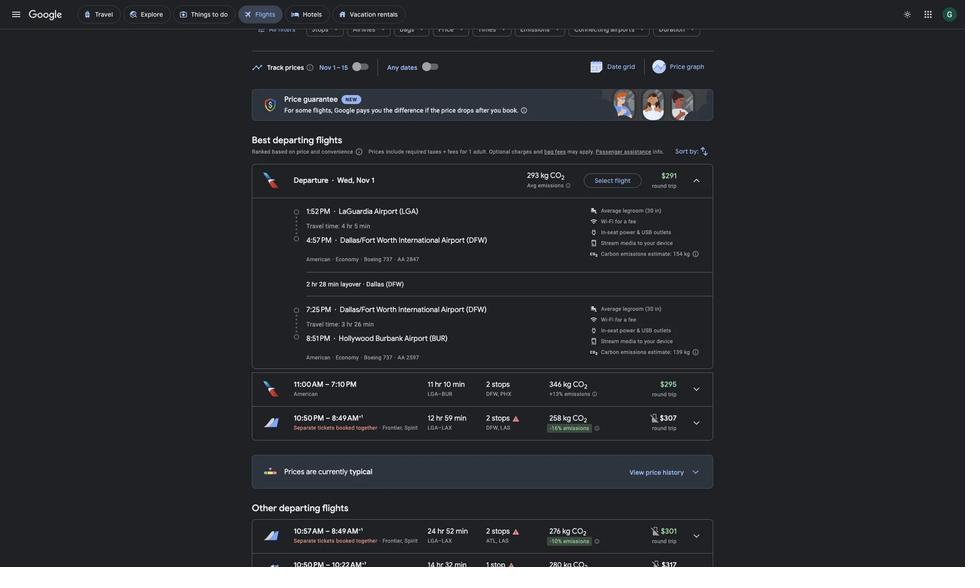 Task type: vqa. For each thing, say whether or not it's contained in the screenshot.
20+ Free Happy Birthday GIFs & Celebration Stickers - Pixabay image on the bottom left of page
no



Task type: describe. For each thing, give the bounding box(es) containing it.
seat for dallas/fort worth international airport ( dfw )
[[607, 229, 618, 236]]

$301
[[661, 527, 677, 536]]

avg
[[527, 182, 537, 189]]

apply.
[[580, 149, 594, 155]]

1 horizontal spatial  image
[[363, 281, 365, 288]]

min for 12
[[454, 414, 467, 423]]

wed, nov 1
[[337, 176, 374, 185]]

- for 276
[[550, 539, 552, 545]]

Departure time: 1:52 PM. text field
[[306, 207, 330, 216]]

this price for this flight doesn't include overhead bin access. if you need a carry-on bag, use the bags filter to update prices. image for $307
[[649, 413, 660, 424]]

4 round from the top
[[652, 538, 667, 545]]

departure
[[294, 176, 329, 185]]

Arrival time: 8:49 AM on  Thursday, November 2. text field
[[332, 527, 363, 536]]

& for hollywood burbank airport ( bur )
[[637, 328, 640, 334]]

276 kg co 2
[[549, 527, 586, 538]]

in) for dallas/fort worth international airport ( dfw )
[[655, 208, 662, 214]]

to for dallas/fort worth international airport ( dfw )
[[638, 240, 643, 246]]

10:57 am
[[294, 527, 324, 536]]

$291 round trip
[[652, 172, 677, 189]]

together for 10:57 am
[[356, 538, 377, 544]]

dfw inside the layover (1 of 2) is a 3 hr 20 min overnight layover at dallas/fort worth international airport in dallas. layover (2 of 2) is a 1 hr 19 min layover at harry reid international airport in las vegas. element
[[486, 425, 498, 431]]

aa 2847
[[398, 256, 419, 263]]

flight details. leaves laguardia airport at 10:50 pm on wednesday, november 1 and arrives at los angeles international airport at 8:49 am on thursday, november 2. image
[[686, 412, 707, 434]]

- for 258
[[550, 425, 552, 432]]

separate for 10:50 pm
[[294, 425, 316, 431]]

1 vertical spatial nov
[[356, 176, 370, 185]]

flights for best departing flights
[[316, 135, 342, 146]]

outlets for hollywood burbank airport ( bur )
[[654, 328, 671, 334]]

276
[[549, 527, 561, 536]]

frontier, spirit for 24
[[383, 538, 418, 544]]

device for hollywood burbank airport ( bur )
[[657, 338, 673, 345]]

booked for 10:57 am
[[336, 538, 355, 544]]

price for price
[[439, 25, 454, 33]]

5
[[354, 223, 358, 230]]

emissions
[[520, 25, 550, 33]]

– inside 10:50 pm – 8:49 am + 1
[[326, 414, 330, 423]]

for for dallas/fort worth international airport ( dfw )
[[615, 317, 622, 323]]

all
[[269, 25, 277, 33]]

737 for worth
[[383, 256, 393, 263]]

laguardia airport ( lga )
[[339, 207, 418, 216]]

difference
[[394, 107, 424, 114]]

for for laguardia airport ( lga )
[[615, 219, 622, 225]]

2 left 28
[[306, 281, 310, 288]]

flight details. leaves laguardia airport at 10:57 am on wednesday, november 1 and arrives at los angeles international airport at 8:49 am on thursday, november 2. image
[[686, 525, 707, 547]]

flights for other departing flights
[[322, 503, 349, 514]]

2 stops flight. element for 24 hr 52 min
[[486, 527, 510, 538]]

pays
[[356, 107, 370, 114]]

min right 5
[[360, 223, 370, 230]]

bags
[[400, 25, 414, 33]]

wi-fi for a fee for dallas/fort worth international airport ( dfw )
[[601, 219, 636, 225]]

filters
[[278, 25, 295, 33]]

required
[[406, 149, 426, 155]]

291 US dollars text field
[[662, 172, 677, 181]]

3 round from the top
[[652, 425, 667, 432]]

wi-fi for a fee for hollywood burbank airport ( bur )
[[601, 317, 636, 323]]

in- for dallas/fort worth international airport ( dfw )
[[601, 229, 607, 236]]

stream for hollywood burbank airport ( bur )
[[601, 338, 619, 345]]

$307
[[660, 414, 677, 423]]

kg for 293
[[541, 171, 549, 180]]

learn more about tracked prices image
[[306, 63, 314, 71]]

by:
[[690, 147, 699, 155]]

may
[[568, 149, 578, 155]]

1 and from the left
[[311, 149, 320, 155]]

media for hollywood burbank airport ( bur )
[[621, 338, 636, 345]]

departing for other
[[279, 503, 320, 514]]

stream for dallas/fort worth international airport ( dfw )
[[601, 240, 619, 246]]

kg right 154 on the top right of the page
[[684, 251, 690, 257]]

Arrival time: 8:49 AM on  Thursday, November 2. text field
[[332, 414, 363, 423]]

bag
[[544, 149, 554, 155]]

round inside $291 round trip
[[652, 183, 667, 189]]

bag fees button
[[544, 149, 566, 155]]

2 stops dfw , phx
[[486, 380, 512, 397]]

min right 26
[[363, 321, 374, 328]]

boeing for hollywood
[[364, 355, 382, 361]]

2 inside the 2 stops dfw , phx
[[486, 380, 490, 389]]

301 US dollars text field
[[661, 527, 677, 536]]

hr for 24
[[438, 527, 444, 536]]

1 you from the left
[[372, 107, 382, 114]]

after
[[476, 107, 489, 114]]

emissions for carbon emissions estimate: 139 kg
[[621, 349, 647, 356]]

together for 10:50 pm
[[356, 425, 377, 431]]

, for 12 hr 59 min
[[498, 425, 499, 431]]

separate tickets booked together. this trip includes tickets from multiple airlines. missed connections may be protected by kiwi.com.. element for 10:50 pm
[[294, 425, 377, 431]]

average for hollywood burbank airport ( bur )
[[601, 306, 621, 312]]

Departure time: 7:25 PM. text field
[[306, 305, 331, 315]]

currently
[[318, 468, 348, 477]]

other departing flights
[[252, 503, 349, 514]]

-16% emissions
[[550, 425, 589, 432]]

prices are currently typical
[[284, 468, 372, 477]]

2 inside 346 kg co 2
[[584, 383, 587, 391]]

hollywood
[[339, 334, 374, 343]]

(30 for dallas/fort worth international airport ( dfw )
[[645, 208, 654, 214]]

+13% emissions
[[549, 391, 590, 397]]

if
[[425, 107, 429, 114]]

sort
[[676, 147, 688, 155]]

Departure time: 10:57 AM. text field
[[294, 527, 324, 536]]

connecting airports
[[574, 25, 635, 33]]

price button
[[433, 18, 469, 40]]

2597
[[406, 355, 419, 361]]

8:51 pm
[[306, 334, 330, 343]]

new
[[346, 97, 357, 103]]

+ inside the 10:57 am – 8:49 am + 1
[[358, 527, 361, 533]]

295 US dollars text field
[[660, 380, 677, 389]]

airports
[[611, 25, 635, 33]]

las for 12 hr 59 min
[[500, 425, 511, 431]]

1 the from the left
[[384, 107, 393, 114]]

2 you from the left
[[491, 107, 501, 114]]

drops
[[457, 107, 474, 114]]

in-seat power & usb outlets for dallas/fort worth international airport ( dfw )
[[601, 229, 671, 236]]

aa 2597
[[398, 355, 419, 361]]

stream media to your device for hollywood burbank airport ( bur )
[[601, 338, 673, 345]]

Arrival time: 10:22 AM on  Thursday, November 2. text field
[[332, 561, 366, 567]]

Arrival time: 7:10 PM. text field
[[331, 380, 357, 389]]

2 fees from the left
[[555, 149, 566, 155]]

emissions down 258 kg co 2
[[563, 425, 589, 432]]

10:57 am – 8:49 am + 1
[[294, 527, 363, 536]]

flight details. leaves laguardia airport at 11:00 am on wednesday, november 1 and arrives at hollywood burbank airport at 7:10 pm on wednesday, november 1. image
[[686, 378, 707, 400]]

0 horizontal spatial  image
[[361, 256, 362, 263]]

2 up dfw , las
[[486, 414, 490, 423]]

airlines
[[353, 25, 375, 33]]

hr for 2
[[312, 281, 317, 288]]

2 stops for 24 hr 52 min
[[486, 527, 510, 536]]

date grid button
[[584, 59, 642, 75]]

$291
[[662, 172, 677, 181]]

0 vertical spatial bur
[[432, 334, 445, 343]]

sort by:
[[676, 147, 699, 155]]

for
[[284, 107, 294, 114]]

atl
[[486, 538, 496, 544]]

139
[[673, 349, 683, 356]]

time: for 8:51 pm
[[325, 321, 340, 328]]

24 hr 52 min lga – lax
[[428, 527, 468, 544]]

departure time: 10:50 pm. text field for leaves laguardia airport at 10:50 pm on wednesday, november 1 and arrives at los angeles international airport at 8:49 am on thursday, november 2. element
[[294, 414, 324, 423]]

include
[[386, 149, 404, 155]]

optional
[[489, 149, 510, 155]]

learn more about price guarantee image
[[513, 100, 535, 121]]

average legroom (30 in) for dallas/fort worth international airport ( dfw )
[[601, 208, 662, 214]]

min for 2
[[328, 281, 339, 288]]

0 horizontal spatial price
[[297, 149, 309, 155]]

2 horizontal spatial price
[[646, 469, 661, 477]]

aa for international
[[398, 256, 405, 263]]

1 stop flight. element
[[486, 561, 505, 567]]

economy for dallas/fort worth international airport
[[336, 256, 359, 263]]

11:00 am
[[294, 380, 323, 389]]

flight details. leaves laguardia airport at 10:50 pm on wednesday, november 1 and arrives at los angeles international airport at 10:22 am on thursday, november 2. image
[[686, 559, 707, 567]]

las for 24 hr 52 min
[[499, 538, 509, 544]]

wi- for dallas/fort worth international airport ( dfw )
[[601, 219, 609, 225]]

select
[[595, 177, 613, 185]]

departing for best
[[273, 135, 314, 146]]

co for 258
[[573, 414, 584, 423]]

1 fees from the left
[[448, 149, 459, 155]]

typical
[[350, 468, 372, 477]]

date grid
[[607, 63, 635, 71]]

none search field containing all filters
[[252, 0, 713, 51]]

flights,
[[313, 107, 333, 114]]

average for dallas/fort worth international airport ( dfw )
[[601, 208, 621, 214]]

best
[[252, 135, 271, 146]]

convenience
[[322, 149, 353, 155]]

learn more about ranking image
[[355, 148, 363, 156]]

16%
[[552, 425, 562, 432]]

outlets for dallas/fort worth international airport ( dfw )
[[654, 229, 671, 236]]

dallas
[[366, 281, 384, 288]]

1 horizontal spatial  image
[[379, 425, 381, 431]]

4 trip from the top
[[668, 538, 677, 545]]

travel time: 4 hr 5 min
[[306, 223, 370, 230]]

your for dallas/fort worth international airport ( dfw )
[[644, 240, 655, 246]]

$295 round trip
[[652, 380, 677, 398]]

boeing for dallas/fort
[[364, 256, 382, 263]]

layover (1 of 2) is a 3 hr 20 min overnight layover at dallas/fort worth international airport in dallas. layover (2 of 2) is a 1 hr 19 min layover at harry reid international airport in las vegas. element
[[486, 424, 545, 432]]

kg right 139
[[684, 349, 690, 356]]

find the best price region
[[252, 56, 713, 82]]

burbank
[[376, 334, 403, 343]]

carbon emissions estimate: 154 kilograms element
[[601, 251, 690, 257]]

stops inside the 2 stops dfw , phx
[[492, 380, 510, 389]]

stops for 12 hr 59 min
[[492, 414, 510, 423]]

layover (1 of 2) is a 1 hr 22 min layover at dallas/fort worth international airport in dallas. layover (2 of 2) is a 1 hr 38 min layover at phoenix sky harbor international airport in phoenix. element
[[486, 391, 545, 398]]

0 vertical spatial  image
[[361, 355, 362, 361]]

select flight button
[[584, 170, 641, 191]]

some
[[295, 107, 311, 114]]

carbon emissions estimate: 154 kg
[[601, 251, 690, 257]]

total duration 11 hr 10 min. element
[[428, 380, 486, 391]]

worth for 4:57 pm
[[377, 236, 397, 245]]

usb for hollywood burbank airport ( bur )
[[642, 328, 652, 334]]

10:50 pm – 8:49 am + 1
[[294, 414, 363, 423]]

hr left 5
[[347, 223, 353, 230]]

passenger assistance button
[[596, 149, 651, 155]]

– inside the 11 hr 10 min lga – bur
[[438, 391, 442, 397]]

carbon for hollywood burbank airport ( bur )
[[601, 349, 619, 356]]

average legroom (30 in) for hollywood burbank airport ( bur )
[[601, 306, 662, 312]]

international for 4:57 pm
[[399, 236, 440, 245]]

hr for 12
[[436, 414, 443, 423]]

0 vertical spatial for
[[460, 149, 467, 155]]

hollywood burbank airport ( bur )
[[339, 334, 448, 343]]

for some flights, google pays you the difference if the price drops after you book.
[[284, 107, 519, 114]]

2 up atl
[[486, 527, 490, 536]]

min for 11
[[453, 380, 465, 389]]

sort by: button
[[672, 141, 713, 162]]

10
[[444, 380, 451, 389]]

1 inside 10:50 pm – 8:49 am + 1
[[361, 414, 363, 419]]

trip inside $295 round trip
[[668, 392, 677, 398]]

leaves laguardia airport at 10:57 am on wednesday, november 1 and arrives at los angeles international airport at 8:49 am on thursday, november 2. element
[[294, 527, 363, 536]]

+ inside arrival time: 10:22 am on  thursday, november 2. text field
[[362, 561, 364, 566]]

4:57 pm
[[306, 236, 332, 245]]

layover
[[340, 281, 361, 288]]

2 inside 258 kg co 2
[[584, 417, 587, 425]]

travel for 7:25 pm
[[306, 321, 324, 328]]

1:52 pm
[[306, 207, 330, 216]]

$295
[[660, 380, 677, 389]]

26
[[354, 321, 361, 328]]

293
[[527, 171, 539, 180]]

price guarantee
[[284, 95, 338, 104]]

dates
[[401, 63, 417, 71]]

kg for 346
[[563, 380, 571, 389]]

assistance
[[624, 149, 651, 155]]

co for 346
[[573, 380, 584, 389]]

stops
[[312, 25, 329, 33]]

view
[[630, 469, 644, 477]]

emissions for carbon emissions estimate: 154 kg
[[621, 251, 647, 257]]

laguardia
[[339, 207, 373, 216]]

Arrival time: 4:57 PM. text field
[[306, 236, 332, 245]]



Task type: locate. For each thing, give the bounding box(es) containing it.
1 vertical spatial separate tickets booked together. this trip includes tickets from multiple airlines. missed connections may be protected by kiwi.com.. element
[[294, 538, 377, 544]]

8:49 am inside the 10:57 am – 8:49 am + 1
[[332, 527, 358, 536]]

0 vertical spatial &
[[637, 229, 640, 236]]

1 booked from the top
[[336, 425, 355, 431]]

las down phx
[[500, 425, 511, 431]]

spirit for 12
[[405, 425, 418, 431]]

round trip down $301 text field
[[652, 538, 677, 545]]

& for dallas/fort worth international airport ( dfw )
[[637, 229, 640, 236]]

in)
[[655, 208, 662, 214], [655, 306, 662, 312]]

1 vertical spatial boeing
[[364, 355, 382, 361]]

2 separate from the top
[[294, 538, 316, 544]]

2 & from the top
[[637, 328, 640, 334]]

departure time: 10:50 pm. text field inside leaves laguardia airport at 10:50 pm on wednesday, november 1 and arrives at los angeles international airport at 10:22 am on thursday, november 2. element
[[294, 561, 324, 567]]

worth down laguardia airport ( lga )
[[377, 236, 397, 245]]

1 outlets from the top
[[654, 229, 671, 236]]

kg for 258
[[563, 414, 571, 423]]

0 vertical spatial 8:49 am
[[332, 414, 359, 423]]

1 vertical spatial in-seat power & usb outlets
[[601, 328, 671, 334]]

fi for dallas/fort worth international airport ( dfw )
[[609, 219, 614, 225]]

1 vertical spatial spirit
[[405, 538, 418, 544]]

2 vertical spatial american
[[294, 391, 318, 397]]

nov 1 – 15
[[319, 63, 348, 71]]

total duration 14 hr 32 min. element
[[428, 561, 486, 567]]

times
[[478, 25, 496, 33]]

lga inside 12 hr 59 min lga – lax
[[428, 425, 438, 431]]

2 your from the top
[[644, 338, 655, 345]]

2 average from the top
[[601, 306, 621, 312]]

las inside the layover (1 of 2) is a 3 hr 20 min overnight layover at dallas/fort worth international airport in dallas. layover (2 of 2) is a 1 hr 19 min layover at harry reid international airport in las vegas. element
[[500, 425, 511, 431]]

2 frontier, from the top
[[383, 538, 403, 544]]

1 inside the 10:57 am – 8:49 am + 1
[[361, 527, 363, 533]]

1 vertical spatial aa
[[398, 355, 405, 361]]

american for 4:57 pm
[[306, 256, 331, 263]]

separate down 10:57 am 'text box'
[[294, 538, 316, 544]]

hr inside the 11 hr 10 min lga – bur
[[435, 380, 442, 389]]

atl , las
[[486, 538, 509, 544]]

dallas/fort up 26
[[340, 305, 375, 315]]

separate tickets booked together. this trip includes tickets from multiple airlines. missed connections may be protected by kiwi.com.. element
[[294, 425, 377, 431], [294, 538, 377, 544]]

, inside the layover (1 of 2) is a 3 hr 20 min overnight layover at dallas/fort worth international airport in dallas. layover (2 of 2) is a 1 hr 19 min layover at harry reid international airport in las vegas. element
[[498, 425, 499, 431]]

min right 59
[[454, 414, 467, 423]]

– right 10:50 pm
[[326, 414, 330, 423]]

0 vertical spatial in-seat power & usb outlets
[[601, 229, 671, 236]]

0 horizontal spatial fees
[[448, 149, 459, 155]]

view price history image
[[685, 461, 707, 483]]

min inside the 11 hr 10 min lga – bur
[[453, 380, 465, 389]]

2 fi from the top
[[609, 317, 614, 323]]

lax inside 12 hr 59 min lga – lax
[[442, 425, 452, 431]]

2 stream media to your device from the top
[[601, 338, 673, 345]]

kg inside 276 kg co 2
[[562, 527, 570, 536]]

hr right 3
[[347, 321, 353, 328]]

separate tickets booked together for 10:50 pm
[[294, 425, 377, 431]]

usb for dallas/fort worth international airport ( dfw )
[[642, 229, 652, 236]]

8:49 am inside 10:50 pm – 8:49 am + 1
[[332, 414, 359, 423]]

hr inside 24 hr 52 min lga – lax
[[438, 527, 444, 536]]

0 vertical spatial time:
[[325, 223, 340, 230]]

lga inside 24 hr 52 min lga – lax
[[428, 538, 438, 544]]

2 and from the left
[[533, 149, 543, 155]]

1 aa from the top
[[398, 256, 405, 263]]

hr right "12"
[[436, 414, 443, 423]]

2 spirit from the top
[[405, 538, 418, 544]]

dfw
[[469, 236, 485, 245], [388, 281, 402, 288], [469, 305, 484, 315], [486, 391, 498, 397], [486, 425, 498, 431]]

estimate: for dallas/fort worth international airport ( dfw )
[[648, 251, 672, 257]]

any dates
[[387, 63, 417, 71]]

2 up layover (1 of 2) is a 1 hr 22 min layover at dallas/fort worth international airport in dallas. layover (2 of 2) is a 1 hr 38 min layover at phoenix sky harbor international airport in phoenix. element
[[486, 380, 490, 389]]

departure time: 10:50 pm. text field inside leaves laguardia airport at 10:50 pm on wednesday, november 1 and arrives at los angeles international airport at 8:49 am on thursday, november 2. element
[[294, 414, 324, 423]]

1 vertical spatial to
[[638, 338, 643, 345]]

1 vertical spatial fee
[[628, 317, 636, 323]]

book.
[[503, 107, 519, 114]]

1 - from the top
[[550, 425, 552, 432]]

fee up carbon emissions estimate: 154 kilograms element at the right top of the page
[[628, 219, 636, 225]]

0 vertical spatial aa
[[398, 256, 405, 263]]

59
[[445, 414, 453, 423]]

dfw , las
[[486, 425, 511, 431]]

trip down $291
[[668, 183, 677, 189]]

1 round from the top
[[652, 183, 667, 189]]

fees
[[448, 149, 459, 155], [555, 149, 566, 155]]

aa
[[398, 256, 405, 263], [398, 355, 405, 361]]

economy down "hollywood"
[[336, 355, 359, 361]]

1 2 stops from the top
[[486, 414, 510, 423]]

main content
[[252, 56, 713, 567]]

track prices
[[267, 63, 304, 71]]

1 together from the top
[[356, 425, 377, 431]]

(30 for hollywood burbank airport ( bur )
[[645, 306, 654, 312]]

0 vertical spatial to
[[638, 240, 643, 246]]

1 vertical spatial dallas/fort
[[340, 305, 375, 315]]

+ inside 10:50 pm – 8:49 am + 1
[[359, 414, 361, 419]]

– inside 11:00 am – 7:10 pm american
[[325, 380, 330, 389]]

emissions left 139
[[621, 349, 647, 356]]

0 vertical spatial ,
[[498, 391, 499, 397]]

2 vertical spatial price
[[646, 469, 661, 477]]

1 boeing from the top
[[364, 256, 382, 263]]

frontier,
[[383, 425, 403, 431], [383, 538, 403, 544]]

emissions down 346 kg co 2
[[565, 391, 590, 397]]

1 vertical spatial outlets
[[654, 328, 671, 334]]

(30 up carbon emissions estimate: 139 kg
[[645, 306, 654, 312]]

0 vertical spatial in-
[[601, 229, 607, 236]]

round trip for $301
[[652, 538, 677, 545]]

1 economy from the top
[[336, 256, 359, 263]]

1 vertical spatial your
[[644, 338, 655, 345]]

1 vertical spatial stream media to your device
[[601, 338, 673, 345]]

1 vertical spatial &
[[637, 328, 640, 334]]

departing up on
[[273, 135, 314, 146]]

stops up dfw , las
[[492, 414, 510, 423]]

1 vertical spatial prices
[[284, 468, 304, 477]]

2 8:49 am from the top
[[332, 527, 358, 536]]

las inside layover (1 of 2) is a 7 hr 57 min layover at hartsfield-jackson atlanta international airport in atlanta. layover (2 of 2) is a 8 hr 30 min overnight layover at harry reid international airport in las vegas. element
[[499, 538, 509, 544]]

wi- for hollywood burbank airport ( bur )
[[601, 317, 609, 323]]

device for dallas/fort worth international airport ( dfw )
[[657, 240, 673, 246]]

kg inside 293 kg co 2
[[541, 171, 549, 180]]

device up the carbon emissions estimate: 139 kilograms element on the bottom right of the page
[[657, 338, 673, 345]]

, inside layover (1 of 2) is a 7 hr 57 min layover at hartsfield-jackson atlanta international airport in atlanta. layover (2 of 2) is a 8 hr 30 min overnight layover at harry reid international airport in las vegas. element
[[496, 538, 497, 544]]

 image
[[361, 355, 362, 361], [379, 425, 381, 431]]

dallas/fort worth international airport ( dfw ) up 2847 on the top of the page
[[340, 236, 487, 245]]

1 to from the top
[[638, 240, 643, 246]]

0 vertical spatial spirit
[[405, 425, 418, 431]]

in-seat power & usb outlets for hollywood burbank airport ( bur )
[[601, 328, 671, 334]]

aa left 2597
[[398, 355, 405, 361]]

2 departure time: 10:50 pm. text field from the top
[[294, 561, 324, 567]]

booked
[[336, 425, 355, 431], [336, 538, 355, 544]]

(
[[399, 207, 402, 216], [467, 236, 469, 245], [386, 281, 388, 288], [466, 305, 469, 315], [430, 334, 432, 343]]

–
[[325, 380, 330, 389], [438, 391, 442, 397], [326, 414, 330, 423], [438, 425, 442, 431], [325, 527, 330, 536], [438, 538, 442, 544]]

2 vertical spatial stops
[[492, 527, 510, 536]]

the
[[384, 107, 393, 114], [431, 107, 440, 114]]

wi-fi for a fee down flight
[[601, 219, 636, 225]]

None search field
[[252, 0, 713, 51]]

2 separate tickets booked together from the top
[[294, 538, 377, 544]]

1 stream from the top
[[601, 240, 619, 246]]

2 737 from the top
[[383, 355, 393, 361]]

leaves laguardia airport at 11:00 am on wednesday, november 1 and arrives at hollywood burbank airport at 7:10 pm on wednesday, november 1. element
[[294, 380, 357, 389]]

1 lax from the top
[[442, 425, 452, 431]]

legroom for dallas/fort worth international airport ( dfw )
[[623, 208, 644, 214]]

bur inside the 11 hr 10 min lga – bur
[[442, 391, 452, 397]]

1 vertical spatial -
[[550, 539, 552, 545]]

kg inside 258 kg co 2
[[563, 414, 571, 423]]

10:50 pm
[[294, 414, 324, 423]]

1 vertical spatial stream
[[601, 338, 619, 345]]

1 – 15
[[333, 63, 348, 71]]

2 2 stops from the top
[[486, 527, 510, 536]]

spirit left 24 hr 52 min lga – lax
[[405, 538, 418, 544]]

28
[[319, 281, 326, 288]]

departure time: 10:50 pm. text field down 10:57 am
[[294, 561, 324, 567]]

separate
[[294, 425, 316, 431], [294, 538, 316, 544]]

international for 7:25 pm
[[398, 305, 440, 315]]

your
[[644, 240, 655, 246], [644, 338, 655, 345]]

frontier, for 24
[[383, 538, 403, 544]]

hr left 28
[[312, 281, 317, 288]]

bags button
[[394, 18, 430, 40]]

seat for hollywood burbank airport ( bur )
[[607, 328, 618, 334]]

hr
[[347, 223, 353, 230], [312, 281, 317, 288], [347, 321, 353, 328], [435, 380, 442, 389], [436, 414, 443, 423], [438, 527, 444, 536]]

trip down $295 text box
[[668, 392, 677, 398]]

power up carbon emissions estimate: 139 kg
[[620, 328, 635, 334]]

1 wi-fi for a fee from the top
[[601, 219, 636, 225]]

legroom for hollywood burbank airport ( bur )
[[623, 306, 644, 312]]

hr left 52
[[438, 527, 444, 536]]

2 estimate: from the top
[[648, 349, 672, 356]]

1 vertical spatial fi
[[609, 317, 614, 323]]

a up carbon emissions estimate: 154 kilograms element at the right top of the page
[[624, 219, 627, 225]]

0 vertical spatial economy
[[336, 256, 359, 263]]

, inside the 2 stops dfw , phx
[[498, 391, 499, 397]]

avg emissions
[[527, 182, 564, 189]]

lax down 52
[[442, 538, 452, 544]]

(30
[[645, 208, 654, 214], [645, 306, 654, 312]]

0 vertical spatial dallas/fort
[[340, 236, 375, 245]]

tickets for 10:50 pm
[[318, 425, 335, 431]]

Departure time: 11:00 AM. text field
[[294, 380, 323, 389]]

1 vertical spatial average legroom (30 in)
[[601, 306, 662, 312]]

1 vertical spatial economy
[[336, 355, 359, 361]]

, down layover (1 of 2) is a 1 hr 22 min layover at dallas/fort worth international airport in dallas. layover (2 of 2) is a 1 hr 38 min layover at phoenix sky harbor international airport in phoenix. element
[[498, 425, 499, 431]]

co inside 258 kg co 2
[[573, 414, 584, 423]]

this price for this flight doesn't include overhead bin access. if you need a carry-on bag, use the bags filter to update prices. image for $301
[[650, 526, 661, 537]]

total duration 24 hr 52 min. element
[[428, 527, 486, 538]]

1 horizontal spatial and
[[533, 149, 543, 155]]

media
[[621, 240, 636, 246], [621, 338, 636, 345]]

aa left 2847 on the top of the page
[[398, 256, 405, 263]]

0 vertical spatial power
[[620, 229, 635, 236]]

2 together from the top
[[356, 538, 377, 544]]

american inside 11:00 am – 7:10 pm american
[[294, 391, 318, 397]]

co up +13% emissions
[[573, 380, 584, 389]]

nov inside find the best price region
[[319, 63, 331, 71]]

leaves laguardia airport at 10:50 pm on wednesday, november 1 and arrives at los angeles international airport at 10:22 am on thursday, november 2. element
[[294, 561, 366, 567]]

– inside 12 hr 59 min lga – lax
[[438, 425, 442, 431]]

2 media from the top
[[621, 338, 636, 345]]

international
[[399, 236, 440, 245], [398, 305, 440, 315]]

1 horizontal spatial you
[[491, 107, 501, 114]]

seat up carbon emissions estimate: 154 kilograms element at the right top of the page
[[607, 229, 618, 236]]

dfw inside the 2 stops dfw , phx
[[486, 391, 498, 397]]

2 a from the top
[[624, 317, 627, 323]]

0 vertical spatial this price for this flight doesn't include overhead bin access. if you need a carry-on bag, use the bags filter to update prices. image
[[649, 413, 660, 424]]

0 vertical spatial price
[[441, 107, 456, 114]]

lga for 24
[[428, 538, 438, 544]]

kg for 276
[[562, 527, 570, 536]]

1 horizontal spatial price
[[439, 25, 454, 33]]

0 vertical spatial travel
[[306, 223, 324, 230]]

1 vertical spatial wi-fi for a fee
[[601, 317, 636, 323]]

co up the avg emissions
[[550, 171, 561, 180]]

round
[[652, 183, 667, 189], [652, 392, 667, 398], [652, 425, 667, 432], [652, 538, 667, 545]]

departing
[[273, 135, 314, 146], [279, 503, 320, 514]]

layover (1 of 2) is a 7 hr 57 min layover at hartsfield-jackson atlanta international airport in atlanta. layover (2 of 2) is a 8 hr 30 min overnight layover at harry reid international airport in las vegas. element
[[486, 538, 545, 545]]

american for 8:51 pm
[[306, 355, 331, 361]]

your for hollywood burbank airport ( bur )
[[644, 338, 655, 345]]

co for 276
[[572, 527, 583, 536]]

2 stops flight. element up phx
[[486, 380, 510, 391]]

for left adult.
[[460, 149, 467, 155]]

2 vertical spatial 2 stops flight. element
[[486, 527, 510, 538]]

1 wi- from the top
[[601, 219, 609, 225]]

1 8:49 am from the top
[[332, 414, 359, 423]]

0 vertical spatial frontier,
[[383, 425, 403, 431]]

1 stream media to your device from the top
[[601, 240, 673, 246]]

2 inside 293 kg co 2
[[561, 174, 565, 182]]

1 fee from the top
[[628, 219, 636, 225]]

2 stops for 12 hr 59 min
[[486, 414, 510, 423]]

1 vertical spatial tickets
[[318, 538, 335, 544]]

international up 2847 on the top of the page
[[399, 236, 440, 245]]

ranked based on price and convenience
[[252, 149, 353, 155]]

travel for 1:52 pm
[[306, 223, 324, 230]]

– down total duration 11 hr 10 min. 'element'
[[438, 391, 442, 397]]

outlets up carbon emissions estimate: 139 kg
[[654, 328, 671, 334]]

– inside 24 hr 52 min lga – lax
[[438, 538, 442, 544]]

grid
[[623, 63, 635, 71]]

separate tickets booked together. this trip includes tickets from multiple airlines. missed connections may be protected by kiwi.com.. element for 10:57 am
[[294, 538, 377, 544]]

co inside 276 kg co 2
[[572, 527, 583, 536]]

dallas/fort worth international airport ( dfw ) for 4:57 pm
[[340, 236, 487, 245]]

2 device from the top
[[657, 338, 673, 345]]

1 separate tickets booked together from the top
[[294, 425, 377, 431]]

prices for prices are currently typical
[[284, 468, 304, 477]]

1 horizontal spatial price
[[441, 107, 456, 114]]

307 US dollars text field
[[660, 414, 677, 423]]

1 horizontal spatial fees
[[555, 149, 566, 155]]

+13%
[[549, 391, 563, 397]]

2 vertical spatial ,
[[496, 538, 497, 544]]

price right bags popup button
[[439, 25, 454, 33]]

3 stops from the top
[[492, 527, 510, 536]]

in- for hollywood burbank airport ( bur )
[[601, 328, 607, 334]]

 image
[[361, 256, 362, 263], [363, 281, 365, 288], [379, 538, 381, 544]]

0 vertical spatial stops
[[492, 380, 510, 389]]

power for dallas/fort worth international airport ( dfw )
[[620, 229, 635, 236]]

emissions down 276 kg co 2
[[563, 539, 589, 545]]

power for hollywood burbank airport ( bur )
[[620, 328, 635, 334]]

1 stops from the top
[[492, 380, 510, 389]]

the right if
[[431, 107, 440, 114]]

0 vertical spatial dallas/fort worth international airport ( dfw )
[[340, 236, 487, 245]]

2 boeing from the top
[[364, 355, 382, 361]]

media up carbon emissions estimate: 154 kilograms element at the right top of the page
[[621, 240, 636, 246]]

1 frontier, from the top
[[383, 425, 403, 431]]

separate tickets booked together for 10:57 am
[[294, 538, 377, 544]]

main menu image
[[11, 9, 22, 20]]

wed,
[[337, 176, 355, 185]]

1 vertical spatial lax
[[442, 538, 452, 544]]

boeing 737 for worth
[[364, 256, 393, 263]]

1 vertical spatial media
[[621, 338, 636, 345]]

time: for 4:57 pm
[[325, 223, 340, 230]]

dallas/fort worth international airport ( dfw ) for 7:25 pm
[[340, 305, 487, 315]]

1 vertical spatial 2 stops flight. element
[[486, 414, 510, 424]]

0 vertical spatial legroom
[[623, 208, 644, 214]]

1 horizontal spatial prices
[[369, 149, 384, 155]]

stream up carbon emissions estimate: 154 kilograms element at the right top of the page
[[601, 240, 619, 246]]

time: left 3
[[325, 321, 340, 328]]

boeing 737 up dallas
[[364, 256, 393, 263]]

1 spirit from the top
[[405, 425, 418, 431]]

1 travel from the top
[[306, 223, 324, 230]]

1 in-seat power & usb outlets from the top
[[601, 229, 671, 236]]

-
[[550, 425, 552, 432], [550, 539, 552, 545]]

2 the from the left
[[431, 107, 440, 114]]

1 in) from the top
[[655, 208, 662, 214]]

min right "10" on the left bottom of the page
[[453, 380, 465, 389]]

booked down arrival time: 8:49 am on  thursday, november 2. text field
[[336, 538, 355, 544]]

and left bag
[[533, 149, 543, 155]]

boeing
[[364, 256, 382, 263], [364, 355, 382, 361]]

to for hollywood burbank airport ( bur )
[[638, 338, 643, 345]]

2 wi-fi for a fee from the top
[[601, 317, 636, 323]]

0 vertical spatial 2 stops
[[486, 414, 510, 423]]

2 2 stops flight. element from the top
[[486, 414, 510, 424]]

power up carbon emissions estimate: 154 kilograms element at the right top of the page
[[620, 229, 635, 236]]

2847
[[406, 256, 419, 263]]

0 vertical spatial nov
[[319, 63, 331, 71]]

- down 276
[[550, 539, 552, 545]]

2 vertical spatial  image
[[379, 538, 381, 544]]

258
[[549, 414, 561, 423]]

0 vertical spatial seat
[[607, 229, 618, 236]]

best departing flights
[[252, 135, 342, 146]]

2 stops flight. element up dfw , las
[[486, 414, 510, 424]]

346
[[549, 380, 562, 389]]

prices right learn more about ranking image
[[369, 149, 384, 155]]

1 vertical spatial bur
[[442, 391, 452, 397]]

1 vertical spatial frontier, spirit
[[383, 538, 418, 544]]

1 2 stops flight. element from the top
[[486, 380, 510, 391]]

estimate: for hollywood burbank airport ( bur )
[[648, 349, 672, 356]]

co for 293
[[550, 171, 561, 180]]

lax for 59
[[442, 425, 452, 431]]

2 vertical spatial for
[[615, 317, 622, 323]]

2 round trip from the top
[[652, 538, 677, 545]]

1 vertical spatial frontier,
[[383, 538, 403, 544]]

1 carbon from the top
[[601, 251, 619, 257]]

adult.
[[473, 149, 488, 155]]

round trip for $307
[[652, 425, 677, 432]]

3 trip from the top
[[668, 425, 677, 432]]

2 in) from the top
[[655, 306, 662, 312]]

2 usb from the top
[[642, 328, 652, 334]]

media for dallas/fort worth international airport ( dfw )
[[621, 240, 636, 246]]

2 in- from the top
[[601, 328, 607, 334]]

travel down 1:52 pm "text field"
[[306, 223, 324, 230]]

7:10 pm
[[331, 380, 357, 389]]

2 trip from the top
[[668, 392, 677, 398]]

fees right taxes
[[448, 149, 459, 155]]

1 separate tickets booked together. this trip includes tickets from multiple airlines. missed connections may be protected by kiwi.com.. element from the top
[[294, 425, 377, 431]]

price for price guarantee
[[284, 95, 302, 104]]

history
[[663, 469, 684, 477]]

1 departure time: 10:50 pm. text field from the top
[[294, 414, 324, 423]]

legroom down flight
[[623, 208, 644, 214]]

0 horizontal spatial prices
[[284, 468, 304, 477]]

New feature text field
[[342, 95, 361, 104]]

2 economy from the top
[[336, 355, 359, 361]]

frontier, spirit for 12
[[383, 425, 418, 431]]

2 hr 28 min layover
[[306, 281, 361, 288]]

, left phx
[[498, 391, 499, 397]]

1 vertical spatial legroom
[[623, 306, 644, 312]]

date
[[607, 63, 622, 71]]

american down arrival time: 4:57 pm. text field at left
[[306, 256, 331, 263]]

1 vertical spatial average
[[601, 306, 621, 312]]

0 vertical spatial your
[[644, 240, 655, 246]]

1 tickets from the top
[[318, 425, 335, 431]]

2 to from the top
[[638, 338, 643, 345]]

2 (30 from the top
[[645, 306, 654, 312]]

price inside button
[[670, 63, 685, 71]]

2 up -10% emissions
[[583, 530, 586, 538]]

0 vertical spatial international
[[399, 236, 440, 245]]

1 vertical spatial estimate:
[[648, 349, 672, 356]]

1 inside text field
[[364, 561, 366, 566]]

– inside the 10:57 am – 8:49 am + 1
[[325, 527, 330, 536]]

spirit for 24
[[405, 538, 418, 544]]

0 vertical spatial average legroom (30 in)
[[601, 208, 662, 214]]

1 vertical spatial round trip
[[652, 538, 677, 545]]

graph
[[687, 63, 704, 71]]

Arrival time: 8:51 PM. text field
[[306, 334, 330, 343]]

0 vertical spatial lax
[[442, 425, 452, 431]]

1 legroom from the top
[[623, 208, 644, 214]]

0 horizontal spatial price
[[284, 95, 302, 104]]

a
[[624, 219, 627, 225], [624, 317, 627, 323]]

2 up +13% emissions
[[584, 383, 587, 391]]

1 a from the top
[[624, 219, 627, 225]]

2 - from the top
[[550, 539, 552, 545]]

1 vertical spatial 737
[[383, 355, 393, 361]]

price up the for
[[284, 95, 302, 104]]

stream
[[601, 240, 619, 246], [601, 338, 619, 345]]

in-seat power & usb outlets up carbon emissions estimate: 139 kg
[[601, 328, 671, 334]]

2 seat from the top
[[607, 328, 618, 334]]

co inside 293 kg co 2
[[550, 171, 561, 180]]

this price for this flight doesn't include overhead bin access. if you need a carry-on bag, use the bags filter to update prices. image
[[649, 413, 660, 424], [650, 526, 661, 537], [651, 560, 662, 567]]

1 round trip from the top
[[652, 425, 677, 432]]

1 vertical spatial power
[[620, 328, 635, 334]]

7:25 pm
[[306, 305, 331, 315]]

a for dallas/fort worth international airport ( dfw )
[[624, 219, 627, 225]]

0 vertical spatial 737
[[383, 256, 393, 263]]

international up hollywood burbank airport ( bur )
[[398, 305, 440, 315]]

economy up layover
[[336, 256, 359, 263]]

times button
[[473, 18, 511, 40]]

0 vertical spatial american
[[306, 256, 331, 263]]

a for hollywood burbank airport ( bur )
[[624, 317, 627, 323]]

346 kg co 2
[[549, 380, 587, 391]]

and down best departing flights
[[311, 149, 320, 155]]

estimate:
[[648, 251, 672, 257], [648, 349, 672, 356]]

2 vertical spatial this price for this flight doesn't include overhead bin access. if you need a carry-on bag, use the bags filter to update prices. image
[[651, 560, 662, 567]]

1 vertical spatial boeing 737
[[364, 355, 393, 361]]

separate tickets booked together. this trip includes tickets from multiple airlines. missed connections may be protected by kiwi.com.. element down leaves laguardia airport at 10:57 am on wednesday, november 1 and arrives at los angeles international airport at 8:49 am on thursday, november 2. 'element'
[[294, 538, 377, 544]]

0 vertical spatial in)
[[655, 208, 662, 214]]

2 separate tickets booked together. this trip includes tickets from multiple airlines. missed connections may be protected by kiwi.com.. element from the top
[[294, 538, 377, 544]]

hr inside 12 hr 59 min lga – lax
[[436, 414, 443, 423]]

0 vertical spatial stream media to your device
[[601, 240, 673, 246]]

1 vertical spatial 8:49 am
[[332, 527, 358, 536]]

2 inside 276 kg co 2
[[583, 530, 586, 538]]

2 stops flight. element up atl , las
[[486, 527, 510, 538]]

8:49 am up arrival time: 10:22 am on  thursday, november 2. text field
[[332, 527, 358, 536]]

total duration 12 hr 59 min. element
[[428, 414, 486, 424]]

1 seat from the top
[[607, 229, 618, 236]]

kg up -10% emissions
[[562, 527, 570, 536]]

co inside 346 kg co 2
[[573, 380, 584, 389]]

lax inside 24 hr 52 min lga – lax
[[442, 538, 452, 544]]

outlets
[[654, 229, 671, 236], [654, 328, 671, 334]]

0 vertical spatial wi-
[[601, 219, 609, 225]]

emissions left 154 on the top right of the page
[[621, 251, 647, 257]]

3 2 stops flight. element from the top
[[486, 527, 510, 538]]

1 vertical spatial flights
[[322, 503, 349, 514]]

price for price graph
[[670, 63, 685, 71]]

2 time: from the top
[[325, 321, 340, 328]]

stops up atl , las
[[492, 527, 510, 536]]

this price for this flight doesn't include overhead bin access. if you need a carry-on bag, use the bags filter to update prices. image left flight details. leaves laguardia airport at 10:57 am on wednesday, november 1 and arrives at los angeles international airport at 8:49 am on thursday, november 2. image
[[650, 526, 661, 537]]

1 your from the top
[[644, 240, 655, 246]]

2 aa from the top
[[398, 355, 405, 361]]

spirit left 12 hr 59 min lga – lax
[[405, 425, 418, 431]]

taxes
[[428, 149, 442, 155]]

wi-fi for a fee up carbon emissions estimate: 139 kg
[[601, 317, 636, 323]]

, for 24 hr 52 min
[[496, 538, 497, 544]]

0 vertical spatial (30
[[645, 208, 654, 214]]

stops for 24 hr 52 min
[[492, 527, 510, 536]]

separate down 10:50 pm
[[294, 425, 316, 431]]

in-seat power & usb outlets
[[601, 229, 671, 236], [601, 328, 671, 334]]

2 outlets from the top
[[654, 328, 671, 334]]

0 vertical spatial boeing
[[364, 256, 382, 263]]

dallas ( dfw )
[[366, 281, 404, 288]]

0 vertical spatial separate
[[294, 425, 316, 431]]

min inside 12 hr 59 min lga – lax
[[454, 414, 467, 423]]

dallas/fort worth international airport ( dfw )
[[340, 236, 487, 245], [340, 305, 487, 315]]

together down arrival time: 8:49 am on  thursday, november 2. text box
[[356, 425, 377, 431]]

1 boeing 737 from the top
[[364, 256, 393, 263]]

emissions button
[[515, 18, 565, 40]]

price inside popup button
[[439, 25, 454, 33]]

separate tickets booked together down leaves laguardia airport at 10:57 am on wednesday, november 1 and arrives at los angeles international airport at 8:49 am on thursday, november 2. 'element'
[[294, 538, 377, 544]]

1 vertical spatial in)
[[655, 306, 662, 312]]

-10% emissions
[[550, 539, 589, 545]]

1 media from the top
[[621, 240, 636, 246]]

emissions for avg emissions
[[538, 182, 564, 189]]

hr for 11
[[435, 380, 442, 389]]

0 vertical spatial las
[[500, 425, 511, 431]]

- down 258
[[550, 425, 552, 432]]

2 wi- from the top
[[601, 317, 609, 323]]

wi-
[[601, 219, 609, 225], [601, 317, 609, 323]]

2 frontier, spirit from the top
[[383, 538, 418, 544]]

1 (30 from the top
[[645, 208, 654, 214]]

main content containing best departing flights
[[252, 56, 713, 567]]

0 vertical spatial departure time: 10:50 pm. text field
[[294, 414, 324, 423]]

other
[[252, 503, 277, 514]]

8:49 am
[[332, 414, 359, 423], [332, 527, 358, 536]]

price right on
[[297, 149, 309, 155]]

8:49 am for 10:57 am
[[332, 527, 358, 536]]

+
[[443, 149, 446, 155], [359, 414, 361, 419], [358, 527, 361, 533], [362, 561, 364, 566]]

)
[[416, 207, 418, 216], [485, 236, 487, 245], [402, 281, 404, 288], [484, 305, 487, 315], [445, 334, 448, 343]]

737 for burbank
[[383, 355, 393, 361]]

bur
[[432, 334, 445, 343], [442, 391, 452, 397]]

carbon emissions estimate: 139 kilograms element
[[601, 349, 690, 356]]

trip down $307 text field
[[668, 425, 677, 432]]

2 legroom from the top
[[623, 306, 644, 312]]

, up 1 stop flight. element
[[496, 538, 497, 544]]

change appearance image
[[897, 4, 918, 25]]

52
[[446, 527, 454, 536]]

legroom
[[623, 208, 644, 214], [623, 306, 644, 312]]

price left graph
[[670, 63, 685, 71]]

boeing 737
[[364, 256, 393, 263], [364, 355, 393, 361]]

guarantee
[[303, 95, 338, 104]]

10%
[[552, 539, 562, 545]]

co
[[550, 171, 561, 180], [573, 380, 584, 389], [573, 414, 584, 423], [572, 527, 583, 536]]

prices include required taxes + fees for 1 adult. optional charges and bag fees may apply. passenger assistance
[[369, 149, 651, 155]]

kg inside 346 kg co 2
[[563, 380, 571, 389]]

price left drops
[[441, 107, 456, 114]]

1 fi from the top
[[609, 219, 614, 225]]

tickets down leaves laguardia airport at 10:50 pm on wednesday, november 1 and arrives at los angeles international airport at 8:49 am on thursday, november 2. element
[[318, 425, 335, 431]]

seat up carbon emissions estimate: 139 kg
[[607, 328, 618, 334]]

2 booked from the top
[[336, 538, 355, 544]]

round trip down $307 text field
[[652, 425, 677, 432]]

1 time: from the top
[[325, 223, 340, 230]]

usb
[[642, 229, 652, 236], [642, 328, 652, 334]]

you
[[372, 107, 382, 114], [491, 107, 501, 114]]

293 kg co 2
[[527, 171, 565, 182]]

stream media to your device up carbon emissions estimate: 139 kg
[[601, 338, 673, 345]]

– left the 7:10 pm text box
[[325, 380, 330, 389]]

for up carbon emissions estimate: 139 kg
[[615, 317, 622, 323]]

1 & from the top
[[637, 229, 640, 236]]

154
[[673, 251, 683, 257]]

leaves laguardia airport at 10:50 pm on wednesday, november 1 and arrives at los angeles international airport at 8:49 am on thursday, november 2. element
[[294, 414, 363, 423]]

1 vertical spatial  image
[[363, 281, 365, 288]]

emissions
[[538, 182, 564, 189], [621, 251, 647, 257], [621, 349, 647, 356], [565, 391, 590, 397], [563, 425, 589, 432], [563, 539, 589, 545]]

2 stops from the top
[[492, 414, 510, 423]]

phx
[[500, 391, 512, 397]]

departure time: 10:50 pm. text field containing 10:50 pm
[[294, 414, 324, 423]]

economy for hollywood burbank airport
[[336, 355, 359, 361]]

lga inside the 11 hr 10 min lga – bur
[[428, 391, 438, 397]]

trip inside $291 round trip
[[668, 183, 677, 189]]

swap origin and destination. image
[[390, 0, 401, 11]]

737 left aa 2847 on the left of the page
[[383, 256, 393, 263]]

1 vertical spatial time:
[[325, 321, 340, 328]]

stops
[[492, 380, 510, 389], [492, 414, 510, 423], [492, 527, 510, 536]]

&
[[637, 229, 640, 236], [637, 328, 640, 334]]

wi-fi for a fee
[[601, 219, 636, 225], [601, 317, 636, 323]]

las right atl
[[499, 538, 509, 544]]

min inside 24 hr 52 min lga – lax
[[456, 527, 468, 536]]

travel up "8:51 pm"
[[306, 321, 324, 328]]

Departure time: 10:50 PM. text field
[[294, 414, 324, 423], [294, 561, 324, 567]]

1 estimate: from the top
[[648, 251, 672, 257]]

emissions for +13% emissions
[[565, 391, 590, 397]]

& up carbon emissions estimate: 154 kg on the right of page
[[637, 229, 640, 236]]

min for 24
[[456, 527, 468, 536]]

lga for 12
[[428, 425, 438, 431]]

0 vertical spatial  image
[[361, 256, 362, 263]]

2 stops flight. element
[[486, 380, 510, 391], [486, 414, 510, 424], [486, 527, 510, 538]]

round inside $295 round trip
[[652, 392, 667, 398]]

fee for hollywood burbank airport ( bur )
[[628, 317, 636, 323]]

prices for prices include required taxes + fees for 1 adult. optional charges and bag fees may apply. passenger assistance
[[369, 149, 384, 155]]

view price history
[[630, 469, 684, 477]]

lga
[[402, 207, 416, 216], [428, 391, 438, 397], [428, 425, 438, 431], [428, 538, 438, 544]]

stream media to your device for dallas/fort worth international airport ( dfw )
[[601, 240, 673, 246]]

0 vertical spatial -
[[550, 425, 552, 432]]

lga for 11
[[428, 391, 438, 397]]

1 vertical spatial together
[[356, 538, 377, 544]]

booked for 10:50 pm
[[336, 425, 355, 431]]

2 fee from the top
[[628, 317, 636, 323]]

in) for hollywood burbank airport ( bur )
[[655, 306, 662, 312]]

boeing 737 for burbank
[[364, 355, 393, 361]]

stops button
[[306, 18, 344, 40]]

2 round from the top
[[652, 392, 667, 398]]

0 vertical spatial wi-fi for a fee
[[601, 219, 636, 225]]

0 vertical spatial 2 stops flight. element
[[486, 380, 510, 391]]

1 power from the top
[[620, 229, 635, 236]]

737 down burbank at the left bottom of page
[[383, 355, 393, 361]]

1 737 from the top
[[383, 256, 393, 263]]

to
[[638, 240, 643, 246], [638, 338, 643, 345]]

co up -16% emissions at bottom right
[[573, 414, 584, 423]]

& up carbon emissions estimate: 139 kg
[[637, 328, 640, 334]]

travel time: 3 hr 26 min
[[306, 321, 374, 328]]

1 vertical spatial carbon
[[601, 349, 619, 356]]

2 stream from the top
[[601, 338, 619, 345]]

carbon for dallas/fort worth international airport ( dfw )
[[601, 251, 619, 257]]

2 carbon from the top
[[601, 349, 619, 356]]

317 US dollars text field
[[662, 561, 677, 567]]

kg up -16% emissions at bottom right
[[563, 414, 571, 423]]



